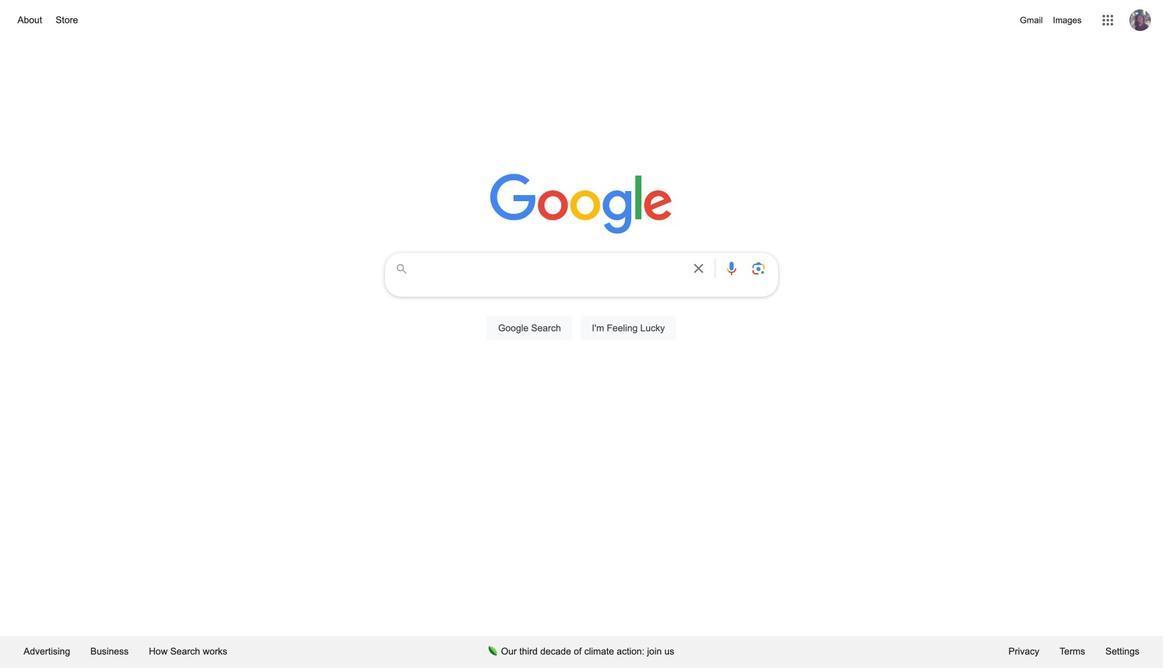 Task type: vqa. For each thing, say whether or not it's contained in the screenshot.
Add your business's Add
no



Task type: locate. For each thing, give the bounding box(es) containing it.
search by image image
[[751, 261, 767, 277]]

None search field
[[13, 249, 1150, 356]]

google image
[[490, 174, 673, 236]]



Task type: describe. For each thing, give the bounding box(es) containing it.
search by voice image
[[724, 261, 740, 277]]



